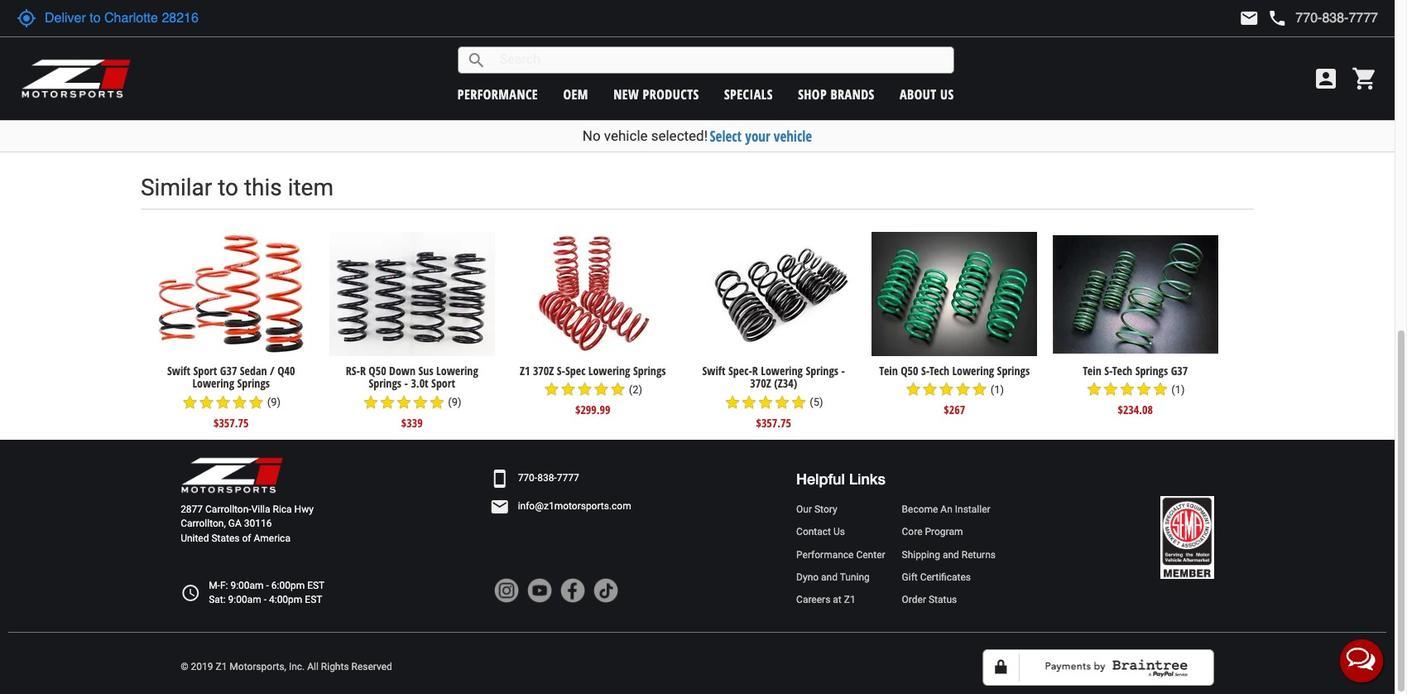 Task type: locate. For each thing, give the bounding box(es) containing it.
vehicle right your
[[774, 127, 813, 146]]

this
[[244, 174, 282, 201]]

contact us
[[797, 526, 846, 538]]

lowering
[[437, 363, 479, 379], [589, 363, 631, 379], [761, 363, 803, 379], [953, 363, 995, 379], [192, 376, 234, 391]]

shipping and returns link
[[902, 548, 996, 562]]

0 horizontal spatial r
[[360, 363, 366, 379]]

tein
[[880, 363, 898, 379], [1084, 363, 1102, 379]]

©
[[181, 661, 188, 673]]

$357.75 down the '(z34)'
[[757, 415, 792, 431]]

tech inside tein q50 s-tech lowering springs star star star star star (1) $267
[[930, 363, 950, 379]]

sema member logo image
[[1161, 496, 1215, 579]]

smartphone
[[490, 469, 510, 489]]

tech up $234.08
[[1113, 363, 1133, 379]]

(5)
[[810, 396, 824, 409]]

swift left sedan
[[167, 363, 190, 379]]

1 (9) from the left
[[267, 396, 281, 409]]

0 vertical spatial z1
[[520, 363, 530, 379]]

status
[[929, 594, 958, 605]]

2 $357.75 from the left
[[757, 415, 792, 431]]

mail phone
[[1240, 8, 1288, 28]]

shop brands link
[[799, 85, 875, 103]]

vehicle right no
[[604, 128, 648, 144]]

z1
[[520, 363, 530, 379], [845, 594, 856, 605], [216, 661, 227, 673]]

4:00pm
[[269, 594, 303, 605]]

g37 inside swift sport g37 sedan / q40 lowering springs star star star star star (9) $357.75
[[220, 363, 237, 379]]

s- inside tein q50 s-tech lowering springs star star star star star (1) $267
[[922, 363, 930, 379]]

springs inside swift sport g37 sedan / q40 lowering springs star star star star star (9) $357.75
[[237, 376, 270, 391]]

springs inside rs-r q50 down sus lowering springs - 3.0t sport star star star star star (9) $339
[[369, 376, 402, 391]]

lowering right "spec-"
[[761, 363, 803, 379]]

shopping_cart link
[[1348, 65, 1379, 92]]

2 (1) from the left
[[1172, 383, 1186, 396]]

s- for z1 370z s-spec lowering springs star star star star star (2) $299.99
[[557, 363, 566, 379]]

z1 for © 2019 z1 motorsports, inc. all rights reserved
[[216, 661, 227, 673]]

1 horizontal spatial 370z
[[751, 376, 772, 391]]

1 tein from the left
[[880, 363, 898, 379]]

2019
[[191, 661, 213, 673]]

oem link
[[564, 85, 589, 103]]

access_time m-f: 9:00am - 6:00pm est sat: 9:00am - 4:00pm est
[[181, 580, 325, 605]]

1 q50 from the left
[[369, 363, 387, 379]]

1 horizontal spatial tein
[[1084, 363, 1102, 379]]

tech up $267
[[930, 363, 950, 379]]

0 horizontal spatial 370z
[[533, 363, 554, 379]]

swift inside swift spec-r lowering springs - 370z (z34) star star star star star (5) $357.75
[[703, 363, 726, 379]]

swift inside swift sport g37 sedan / q40 lowering springs star star star star star (9) $357.75
[[167, 363, 190, 379]]

performance center link
[[797, 548, 886, 562]]

1 horizontal spatial z1
[[520, 363, 530, 379]]

and for tuning
[[822, 571, 838, 583]]

program
[[926, 526, 964, 538]]

new products
[[614, 85, 700, 103]]

2 r from the left
[[753, 363, 759, 379]]

springs
[[634, 363, 666, 379], [806, 363, 839, 379], [998, 363, 1030, 379], [1136, 363, 1169, 379], [237, 376, 270, 391], [369, 376, 402, 391]]

shipping
[[902, 549, 941, 560]]

2 horizontal spatial s-
[[1105, 363, 1113, 379]]

370z
[[533, 363, 554, 379], [751, 376, 772, 391]]

r left down
[[360, 363, 366, 379]]

0 horizontal spatial sport
[[193, 363, 217, 379]]

est right 4:00pm
[[305, 594, 323, 605]]

sport left sedan
[[193, 363, 217, 379]]

1 swift from the left
[[167, 363, 190, 379]]

dyno
[[797, 571, 819, 583]]

2 q50 from the left
[[901, 363, 919, 379]]

0 horizontal spatial tein
[[880, 363, 898, 379]]

hwy
[[295, 504, 314, 515]]

q50
[[369, 363, 387, 379], [901, 363, 919, 379]]

- left 3.0t
[[405, 376, 408, 391]]

similar
[[141, 174, 212, 201]]

tein s-tech springs g37 star star star star star (1) $234.08
[[1084, 363, 1189, 418]]

m-
[[209, 580, 220, 591]]

1 horizontal spatial swift
[[703, 363, 726, 379]]

z1 left spec
[[520, 363, 530, 379]]

tein inside tein s-tech springs g37 star star star star star (1) $234.08
[[1084, 363, 1102, 379]]

and down core program "link"
[[943, 549, 960, 560]]

us inside "link"
[[834, 526, 846, 538]]

$357.75 inside swift spec-r lowering springs - 370z (z34) star star star star star (5) $357.75
[[757, 415, 792, 431]]

- inside swift spec-r lowering springs - 370z (z34) star star star star star (5) $357.75
[[842, 363, 846, 379]]

similar to this item
[[141, 174, 334, 201]]

0 horizontal spatial s-
[[557, 363, 566, 379]]

email
[[490, 497, 510, 517]]

dyno and tuning link
[[797, 570, 886, 585]]

0 horizontal spatial tech
[[930, 363, 950, 379]]

tein for springs
[[880, 363, 898, 379]]

our story link
[[797, 503, 886, 517]]

villa
[[251, 504, 270, 515]]

search
[[467, 50, 487, 70]]

s- inside z1 370z s-spec lowering springs star star star star star (2) $299.99
[[557, 363, 566, 379]]

1 g37 from the left
[[220, 363, 237, 379]]

1 horizontal spatial and
[[943, 549, 960, 560]]

0 horizontal spatial $357.75
[[214, 415, 249, 431]]

1 vertical spatial and
[[822, 571, 838, 583]]

0 vertical spatial and
[[943, 549, 960, 560]]

0 horizontal spatial (9)
[[267, 396, 281, 409]]

center
[[857, 549, 886, 560]]

370z left the '(z34)'
[[751, 376, 772, 391]]

core
[[902, 526, 923, 538]]

swift spec-r lowering springs - 370z (z34) star star star star star (5) $357.75
[[703, 363, 846, 431]]

returns
[[962, 549, 996, 560]]

us for contact us
[[834, 526, 846, 538]]

6.17kg/mm
[[585, 25, 639, 37]]

2 vertical spatial z1
[[216, 661, 227, 673]]

springs inside tein s-tech springs g37 star star star star star (1) $234.08
[[1136, 363, 1169, 379]]

2 s- from the left
[[922, 363, 930, 379]]

370z inside z1 370z s-spec lowering springs star star star star star (2) $299.99
[[533, 363, 554, 379]]

9:00am right the f:
[[231, 580, 264, 591]]

springs inside z1 370z s-spec lowering springs star star star star star (2) $299.99
[[634, 363, 666, 379]]

tein inside tein q50 s-tech lowering springs star star star star star (1) $267
[[880, 363, 898, 379]]

links
[[850, 470, 886, 488]]

2 horizontal spatial z1
[[845, 594, 856, 605]]

est right "6:00pm"
[[307, 580, 325, 591]]

0 horizontal spatial z1
[[216, 661, 227, 673]]

us for about us
[[941, 85, 955, 103]]

1 horizontal spatial sport
[[432, 376, 456, 391]]

sport inside swift sport g37 sedan / q40 lowering springs star star star star star (9) $357.75
[[193, 363, 217, 379]]

0 vertical spatial us
[[941, 85, 955, 103]]

$357.75 inside swift sport g37 sedan / q40 lowering springs star star star star star (9) $357.75
[[214, 415, 249, 431]]

0 horizontal spatial q50
[[369, 363, 387, 379]]

lowering left sedan
[[192, 376, 234, 391]]

est
[[307, 580, 325, 591], [305, 594, 323, 605]]

swift
[[167, 363, 190, 379], [703, 363, 726, 379]]

q50 inside tein q50 s-tech lowering springs star star star star star (1) $267
[[901, 363, 919, 379]]

370z left spec
[[533, 363, 554, 379]]

lowering inside rs-r q50 down sus lowering springs - 3.0t sport star star star star star (9) $339
[[437, 363, 479, 379]]

performance
[[458, 85, 538, 103]]

0 horizontal spatial (1)
[[991, 383, 1005, 396]]

© 2019 z1 motorsports, inc. all rights reserved
[[181, 661, 392, 673]]

specials link
[[725, 85, 773, 103]]

us right about
[[941, 85, 955, 103]]

helpful links
[[797, 470, 886, 488]]

our
[[797, 504, 813, 515]]

tech inside tein s-tech springs g37 star star star star star (1) $234.08
[[1113, 363, 1133, 379]]

s- for tein q50 s-tech lowering springs star star star star star (1) $267
[[922, 363, 930, 379]]

rear
[[557, 42, 579, 54]]

and right the 'dyno'
[[822, 571, 838, 583]]

lowering right sus
[[437, 363, 479, 379]]

1 horizontal spatial us
[[941, 85, 955, 103]]

tiktok link image
[[594, 578, 618, 603]]

us down our story link
[[834, 526, 846, 538]]

- right the '(z34)'
[[842, 363, 846, 379]]

0 horizontal spatial and
[[822, 571, 838, 583]]

info@z1motorsports.com
[[518, 500, 632, 512]]

z1 right at
[[845, 594, 856, 605]]

contact us link
[[797, 525, 886, 540]]

1 horizontal spatial (1)
[[1172, 383, 1186, 396]]

$357.75 up z1 company logo
[[214, 415, 249, 431]]

1 r from the left
[[360, 363, 366, 379]]

1 tech from the left
[[930, 363, 950, 379]]

1 horizontal spatial s-
[[922, 363, 930, 379]]

1 horizontal spatial q50
[[901, 363, 919, 379]]

0 horizontal spatial g37
[[220, 363, 237, 379]]

lowering up (2)
[[589, 363, 631, 379]]

about
[[900, 85, 937, 103]]

shop brands
[[799, 85, 875, 103]]

sport right 3.0t
[[432, 376, 456, 391]]

g37 inside tein s-tech springs g37 star star star star star (1) $234.08
[[1172, 363, 1189, 379]]

g37
[[220, 363, 237, 379], [1172, 363, 1189, 379]]

my_location
[[17, 8, 36, 28]]

1 horizontal spatial tech
[[1113, 363, 1133, 379]]

(1)
[[991, 383, 1005, 396], [1172, 383, 1186, 396]]

become an installer
[[902, 504, 991, 515]]

z1 for careers at z1
[[845, 594, 856, 605]]

2 g37 from the left
[[1172, 363, 1189, 379]]

1 horizontal spatial g37
[[1172, 363, 1189, 379]]

z1 motorsports logo image
[[21, 58, 132, 99]]

swift left "spec-"
[[703, 363, 726, 379]]

(1) inside tein s-tech springs g37 star star star star star (1) $234.08
[[1172, 383, 1186, 396]]

2 tein from the left
[[1084, 363, 1102, 379]]

sport inside rs-r q50 down sus lowering springs - 3.0t sport star star star star star (9) $339
[[432, 376, 456, 391]]

0 horizontal spatial swift
[[167, 363, 190, 379]]

r left the '(z34)'
[[753, 363, 759, 379]]

item
[[288, 174, 334, 201]]

1 vertical spatial us
[[834, 526, 846, 538]]

lowering inside swift spec-r lowering springs - 370z (z34) star star star star star (5) $357.75
[[761, 363, 803, 379]]

0 horizontal spatial us
[[834, 526, 846, 538]]

9:00am right sat:
[[228, 594, 262, 605]]

at
[[833, 594, 842, 605]]

ga
[[228, 518, 242, 530]]

1 horizontal spatial $357.75
[[757, 415, 792, 431]]

- left 4:00pm
[[264, 594, 267, 605]]

z1 inside z1 370z s-spec lowering springs star star star star star (2) $299.99
[[520, 363, 530, 379]]

and for returns
[[943, 549, 960, 560]]

1 (1) from the left
[[991, 383, 1005, 396]]

370z inside swift spec-r lowering springs - 370z (z34) star star star star star (5) $357.75
[[751, 376, 772, 391]]

z1 right 2019
[[216, 661, 227, 673]]

mail
[[1240, 8, 1260, 28]]

helpful
[[797, 470, 845, 488]]

2 (9) from the left
[[448, 396, 462, 409]]

2 swift from the left
[[703, 363, 726, 379]]

1 s- from the left
[[557, 363, 566, 379]]

1 horizontal spatial (9)
[[448, 396, 462, 409]]

0 horizontal spatial vehicle
[[604, 128, 648, 144]]

nissan
[[602, 93, 630, 107]]

$299.99
[[576, 402, 611, 418]]

1 horizontal spatial r
[[753, 363, 759, 379]]

facebook link image
[[560, 578, 585, 603]]

lowering up $267
[[953, 363, 995, 379]]

(9) inside rs-r q50 down sus lowering springs - 3.0t sport star star star star star (9) $339
[[448, 396, 462, 409]]

r inside swift spec-r lowering springs - 370z (z34) star star star star star (5) $357.75
[[753, 363, 759, 379]]

tech
[[930, 363, 950, 379], [1113, 363, 1133, 379]]

swift for swift sport g37 sedan / q40 lowering springs star star star star star (9) $357.75
[[167, 363, 190, 379]]

$339
[[402, 415, 423, 431]]

1 vertical spatial z1
[[845, 594, 856, 605]]

careers
[[797, 594, 831, 605]]

core program link
[[902, 525, 996, 540]]

3 s- from the left
[[1105, 363, 1113, 379]]

1 $357.75 from the left
[[214, 415, 249, 431]]

(9)
[[267, 396, 281, 409], [448, 396, 462, 409]]

2 tech from the left
[[1113, 363, 1133, 379]]



Task type: describe. For each thing, give the bounding box(es) containing it.
select
[[710, 127, 742, 146]]

350z
[[633, 93, 653, 107]]

z1 370z s-spec lowering springs star star star star star (2) $299.99
[[520, 363, 666, 418]]

brands
[[831, 85, 875, 103]]

down
[[389, 363, 416, 379]]

about us link
[[900, 85, 955, 103]]

performance
[[797, 549, 854, 560]]

r inside rs-r q50 down sus lowering springs - 3.0t sport star star star star star (9) $339
[[360, 363, 366, 379]]

Search search field
[[487, 47, 954, 73]]

z1 company logo image
[[181, 456, 284, 495]]

order
[[902, 594, 927, 605]]

rights
[[321, 661, 349, 673]]

mail link
[[1240, 8, 1260, 28]]

(9) inside swift sport g37 sedan / q40 lowering springs star star star star star (9) $357.75
[[267, 396, 281, 409]]

2003-2008 nissan 350z (z33)
[[557, 93, 677, 107]]

specials
[[725, 85, 773, 103]]

(1) inside tein q50 s-tech lowering springs star star star star star (1) $267
[[991, 383, 1005, 396]]

rs-
[[346, 363, 360, 379]]

0 vertical spatial 9:00am
[[231, 580, 264, 591]]

6:00pm
[[272, 580, 305, 591]]

1 vertical spatial 9:00am
[[228, 594, 262, 605]]

tuning
[[840, 571, 870, 583]]

q40
[[278, 363, 295, 379]]

core program
[[902, 526, 964, 538]]

springs inside swift spec-r lowering springs - 370z (z34) star star star star star (5) $357.75
[[806, 363, 839, 379]]

838-
[[538, 472, 557, 484]]

story
[[815, 504, 838, 515]]

springs inside tein q50 s-tech lowering springs star star star star star (1) $267
[[998, 363, 1030, 379]]

youtube link image
[[527, 578, 552, 603]]

sus
[[419, 363, 434, 379]]

(2)
[[629, 383, 643, 396]]

shopping_cart
[[1352, 65, 1379, 92]]

0 vertical spatial est
[[307, 580, 325, 591]]

3.0t
[[411, 376, 429, 391]]

lowering inside z1 370z s-spec lowering springs star star star star star (2) $299.99
[[589, 363, 631, 379]]

installer
[[956, 504, 991, 515]]

new
[[614, 85, 640, 103]]

smartphone 770-838-7777
[[490, 469, 579, 489]]

new products link
[[614, 85, 700, 103]]

(z33)
[[655, 93, 677, 107]]

selected!
[[652, 128, 708, 144]]

our story
[[797, 504, 838, 515]]

gift certificates link
[[902, 570, 996, 585]]

1 vertical spatial est
[[305, 594, 323, 605]]

united
[[181, 532, 209, 544]]

an
[[941, 504, 953, 515]]

inc.
[[289, 661, 305, 673]]

products
[[643, 85, 700, 103]]

770-838-7777 link
[[518, 472, 579, 486]]

sedan
[[240, 363, 267, 379]]

about us
[[900, 85, 955, 103]]

770-
[[518, 472, 538, 484]]

tein q50 s-tech lowering springs star star star star star (1) $267
[[880, 363, 1030, 418]]

certificates
[[921, 571, 972, 583]]

- inside rs-r q50 down sus lowering springs - 3.0t sport star star star star star (9) $339
[[405, 376, 408, 391]]

select your vehicle link
[[710, 127, 813, 146]]

$357.75 for swift spec-r lowering springs - 370z (z34) star star star star star (5) $357.75
[[757, 415, 792, 431]]

no
[[583, 128, 601, 144]]

carrollton-
[[205, 504, 251, 515]]

fits:
[[523, 64, 545, 83]]

reserved
[[352, 661, 392, 673]]

lowering inside tein q50 s-tech lowering springs star star star star star (1) $267
[[953, 363, 995, 379]]

2877 carrollton-villa rica hwy carrollton, ga 30116 united states of america
[[181, 504, 314, 544]]

swift sport g37 sedan / q40 lowering springs star star star star star (9) $357.75
[[167, 363, 295, 431]]

sat:
[[209, 594, 226, 605]]

- left "6:00pm"
[[266, 580, 269, 591]]

account_box
[[1314, 65, 1340, 92]]

shop
[[799, 85, 827, 103]]

become an installer link
[[902, 503, 996, 517]]

2003-
[[557, 93, 580, 107]]

f:
[[220, 580, 228, 591]]

contact
[[797, 526, 832, 538]]

vehicle inside the no vehicle selected! select your vehicle
[[604, 128, 648, 144]]

front 6.17kg/mm rear 7.46kg/mm
[[557, 25, 639, 54]]

instagram link image
[[494, 578, 519, 603]]

s- inside tein s-tech springs g37 star star star star star (1) $234.08
[[1105, 363, 1113, 379]]

shipping and returns
[[902, 549, 996, 560]]

tein for star
[[1084, 363, 1102, 379]]

lowering inside swift sport g37 sedan / q40 lowering springs star star star star star (9) $357.75
[[192, 376, 234, 391]]

7777
[[557, 472, 579, 484]]

all
[[307, 661, 319, 673]]

careers at z1 link
[[797, 593, 886, 607]]

phone link
[[1268, 8, 1379, 28]]

rs-r q50 down sus lowering springs - 3.0t sport star star star star star (9) $339
[[346, 363, 479, 431]]

your
[[746, 127, 771, 146]]

q50 inside rs-r q50 down sus lowering springs - 3.0t sport star star star star star (9) $339
[[369, 363, 387, 379]]

performance link
[[458, 85, 538, 103]]

spec-
[[729, 363, 753, 379]]

gift
[[902, 571, 918, 583]]

dyno and tuning
[[797, 571, 870, 583]]

swift for swift spec-r lowering springs - 370z (z34) star star star star star (5) $357.75
[[703, 363, 726, 379]]

become
[[902, 504, 939, 515]]

states
[[212, 532, 240, 544]]

$357.75 for swift sport g37 sedan / q40 lowering springs star star star star star (9) $357.75
[[214, 415, 249, 431]]

rica
[[273, 504, 292, 515]]

front
[[557, 25, 582, 37]]

account_box link
[[1309, 65, 1344, 92]]

motorsports,
[[230, 661, 287, 673]]

/
[[270, 363, 275, 379]]

of
[[242, 532, 251, 544]]

1 horizontal spatial vehicle
[[774, 127, 813, 146]]



Task type: vqa. For each thing, say whether or not it's contained in the screenshot.
2nd Show more button from the bottom of the page
no



